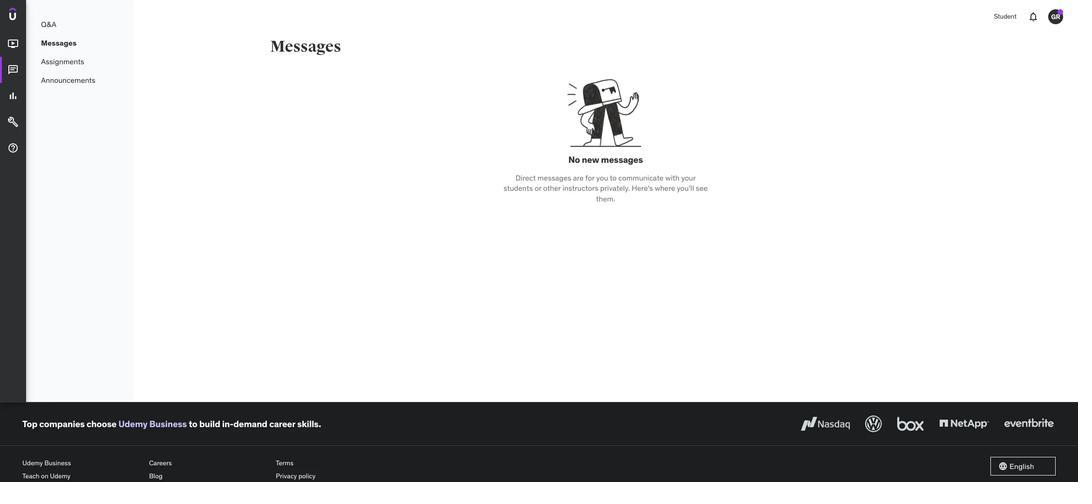 Task type: describe. For each thing, give the bounding box(es) containing it.
policy
[[299, 472, 316, 481]]

udemy image
[[9, 7, 52, 23]]

terms link
[[276, 458, 395, 470]]

top companies choose udemy business to build in-demand career skills.
[[22, 419, 321, 430]]

direct messages are for you to communicate with your students or other instructors privately. here's where you'll see them.
[[504, 173, 708, 203]]

on
[[41, 472, 48, 481]]

notifications image
[[1028, 11, 1039, 22]]

1 medium image from the top
[[7, 38, 19, 49]]

2 medium image from the top
[[7, 143, 19, 154]]

0 vertical spatial udemy business link
[[118, 419, 187, 430]]

instructors
[[563, 184, 599, 193]]

privacy policy link
[[276, 470, 395, 483]]

terms privacy policy
[[276, 459, 316, 481]]

terms
[[276, 459, 294, 468]]

top
[[22, 419, 37, 430]]

your
[[681, 173, 696, 183]]

no
[[569, 154, 580, 165]]

students
[[504, 184, 533, 193]]

teach
[[22, 472, 39, 481]]

are
[[573, 173, 584, 183]]

or
[[535, 184, 541, 193]]

0 vertical spatial udemy
[[118, 419, 147, 430]]

build
[[199, 419, 220, 430]]

careers blog
[[149, 459, 172, 481]]

choose
[[87, 419, 117, 430]]

1 vertical spatial udemy
[[22, 459, 43, 468]]

other
[[543, 184, 561, 193]]

q&a link
[[26, 15, 133, 34]]

no new messages
[[569, 154, 643, 165]]

companies
[[39, 419, 85, 430]]

demand
[[233, 419, 267, 430]]

privately.
[[600, 184, 630, 193]]

eventbrite image
[[1002, 414, 1056, 435]]

0 vertical spatial messages
[[601, 154, 643, 165]]

student
[[994, 12, 1017, 21]]

skills.
[[297, 419, 321, 430]]

messages link
[[26, 34, 133, 52]]

careers link
[[149, 458, 268, 470]]

privacy
[[276, 472, 297, 481]]

for
[[586, 173, 595, 183]]

blog link
[[149, 470, 268, 483]]

careers
[[149, 459, 172, 468]]



Task type: vqa. For each thing, say whether or not it's contained in the screenshot.
25,000+ fresh & in-demand courses's &
no



Task type: locate. For each thing, give the bounding box(es) containing it.
them.
[[596, 194, 615, 203]]

english
[[1010, 462, 1034, 471]]

1 vertical spatial medium image
[[7, 143, 19, 154]]

to left build
[[189, 419, 197, 430]]

0 vertical spatial business
[[149, 419, 187, 430]]

career
[[269, 419, 295, 430]]

1 horizontal spatial udemy
[[50, 472, 70, 481]]

udemy right on
[[50, 472, 70, 481]]

2 vertical spatial udemy
[[50, 472, 70, 481]]

new
[[582, 154, 599, 165]]

box image
[[895, 414, 926, 435]]

q&a
[[41, 19, 56, 29]]

udemy business link up careers
[[118, 419, 187, 430]]

1 horizontal spatial to
[[610, 173, 617, 183]]

udemy
[[118, 419, 147, 430], [22, 459, 43, 468], [50, 472, 70, 481]]

gr link
[[1045, 6, 1067, 28]]

english button
[[991, 458, 1056, 476]]

messages up other
[[538, 173, 571, 183]]

where
[[655, 184, 675, 193]]

2 medium image from the top
[[7, 90, 19, 102]]

1 vertical spatial business
[[44, 459, 71, 468]]

small image
[[999, 462, 1008, 472]]

1 horizontal spatial business
[[149, 419, 187, 430]]

to up privately.
[[610, 173, 617, 183]]

1 vertical spatial messages
[[538, 173, 571, 183]]

1 vertical spatial medium image
[[7, 90, 19, 102]]

udemy up teach
[[22, 459, 43, 468]]

you'll
[[677, 184, 694, 193]]

in-
[[222, 419, 233, 430]]

see
[[696, 184, 708, 193]]

0 vertical spatial medium image
[[7, 38, 19, 49]]

0 horizontal spatial business
[[44, 459, 71, 468]]

messages inside direct messages are for you to communicate with your students or other instructors privately. here's where you'll see them.
[[538, 173, 571, 183]]

business up on
[[44, 459, 71, 468]]

messages up communicate
[[601, 154, 643, 165]]

business inside udemy business teach on udemy
[[44, 459, 71, 468]]

udemy business teach on udemy
[[22, 459, 71, 481]]

to for business
[[189, 419, 197, 430]]

assignments
[[41, 57, 84, 66]]

to inside direct messages are for you to communicate with your students or other instructors privately. here's where you'll see them.
[[610, 173, 617, 183]]

medium image
[[7, 38, 19, 49], [7, 90, 19, 102], [7, 117, 19, 128]]

0 vertical spatial medium image
[[7, 64, 19, 76]]

0 horizontal spatial to
[[189, 419, 197, 430]]

assignments link
[[26, 52, 133, 71]]

with
[[666, 173, 680, 183]]

0 vertical spatial to
[[610, 173, 617, 183]]

2 horizontal spatial udemy
[[118, 419, 147, 430]]

1 vertical spatial udemy business link
[[22, 458, 142, 470]]

messages
[[270, 37, 341, 56], [41, 38, 77, 47]]

announcements
[[41, 75, 95, 85]]

direct
[[516, 173, 536, 183]]

you have alerts image
[[1058, 9, 1063, 15]]

medium image
[[7, 64, 19, 76], [7, 143, 19, 154]]

gr
[[1051, 12, 1060, 21]]

udemy business link up on
[[22, 458, 142, 470]]

communicate
[[618, 173, 664, 183]]

to for you
[[610, 173, 617, 183]]

udemy right choose in the bottom left of the page
[[118, 419, 147, 430]]

1 vertical spatial to
[[189, 419, 197, 430]]

0 horizontal spatial messages
[[538, 173, 571, 183]]

nasdaq image
[[799, 414, 852, 435]]

0 horizontal spatial udemy
[[22, 459, 43, 468]]

0 horizontal spatial messages
[[41, 38, 77, 47]]

announcements link
[[26, 71, 133, 89]]

netapp image
[[938, 414, 991, 435]]

1 medium image from the top
[[7, 64, 19, 76]]

blog
[[149, 472, 163, 481]]

business
[[149, 419, 187, 430], [44, 459, 71, 468]]

3 medium image from the top
[[7, 117, 19, 128]]

business up careers
[[149, 419, 187, 430]]

to
[[610, 173, 617, 183], [189, 419, 197, 430]]

2 vertical spatial medium image
[[7, 117, 19, 128]]

teach on udemy link
[[22, 470, 142, 483]]

1 horizontal spatial messages
[[601, 154, 643, 165]]

1 horizontal spatial messages
[[270, 37, 341, 56]]

volkswagen image
[[863, 414, 884, 435]]

you
[[596, 173, 608, 183]]

student link
[[988, 6, 1022, 28]]

messages
[[601, 154, 643, 165], [538, 173, 571, 183]]

here's
[[632, 184, 653, 193]]

udemy business link
[[118, 419, 187, 430], [22, 458, 142, 470]]



